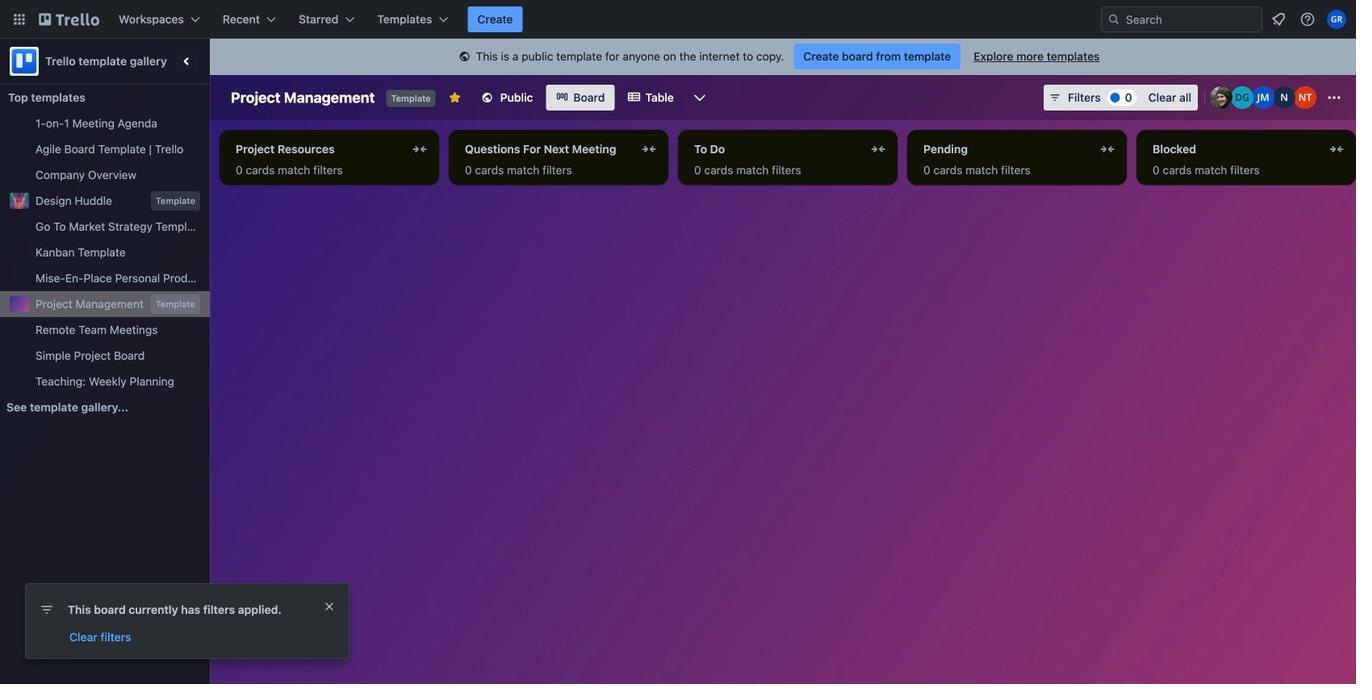 Task type: locate. For each thing, give the bounding box(es) containing it.
collapse list image
[[410, 140, 430, 159], [640, 140, 659, 159]]

Board name text field
[[223, 85, 383, 111]]

1 horizontal spatial collapse list image
[[1098, 140, 1118, 159]]

None text field
[[455, 136, 636, 162]]

devan goldstein (devangoldstein2) image
[[1232, 86, 1254, 109]]

customize views image
[[692, 90, 708, 106]]

2 collapse list image from the left
[[1098, 140, 1118, 159]]

2 collapse list image from the left
[[640, 140, 659, 159]]

2 horizontal spatial collapse list image
[[1328, 140, 1347, 159]]

primary element
[[0, 0, 1357, 39]]

workspace navigation collapse icon image
[[176, 50, 199, 73]]

jordan mirchev (jordan_mirchev) image
[[1253, 86, 1275, 109]]

0 horizontal spatial collapse list image
[[410, 140, 430, 159]]

alert
[[26, 585, 349, 659]]

star or unstar board image
[[449, 91, 462, 104]]

greg robinson (gregrobinson96) image
[[1328, 10, 1347, 29]]

None text field
[[226, 136, 407, 162], [685, 136, 866, 162], [914, 136, 1095, 162], [1144, 136, 1324, 162], [226, 136, 407, 162], [685, 136, 866, 162], [914, 136, 1095, 162], [1144, 136, 1324, 162]]

open information menu image
[[1300, 11, 1316, 27]]

collapse list image
[[869, 140, 888, 159], [1098, 140, 1118, 159], [1328, 140, 1347, 159]]

show menu image
[[1327, 90, 1343, 106]]

0 horizontal spatial collapse list image
[[869, 140, 888, 159]]

0 notifications image
[[1270, 10, 1289, 29]]

back to home image
[[39, 6, 99, 32]]

1 collapse list image from the left
[[869, 140, 888, 159]]

1 horizontal spatial collapse list image
[[640, 140, 659, 159]]



Task type: vqa. For each thing, say whether or not it's contained in the screenshot.
detailed
no



Task type: describe. For each thing, give the bounding box(es) containing it.
1 collapse list image from the left
[[410, 140, 430, 159]]

sm image
[[457, 49, 473, 65]]

caity (caity) image
[[1211, 86, 1233, 109]]

search image
[[1108, 13, 1121, 26]]

3 collapse list image from the left
[[1328, 140, 1347, 159]]

nic (nicoletollefson1) image
[[1274, 86, 1296, 109]]

trello logo image
[[10, 47, 39, 76]]

nicole tang (nicoletang31) image
[[1295, 86, 1317, 109]]

Search field
[[1121, 8, 1262, 31]]

dismiss flag image
[[323, 601, 336, 614]]



